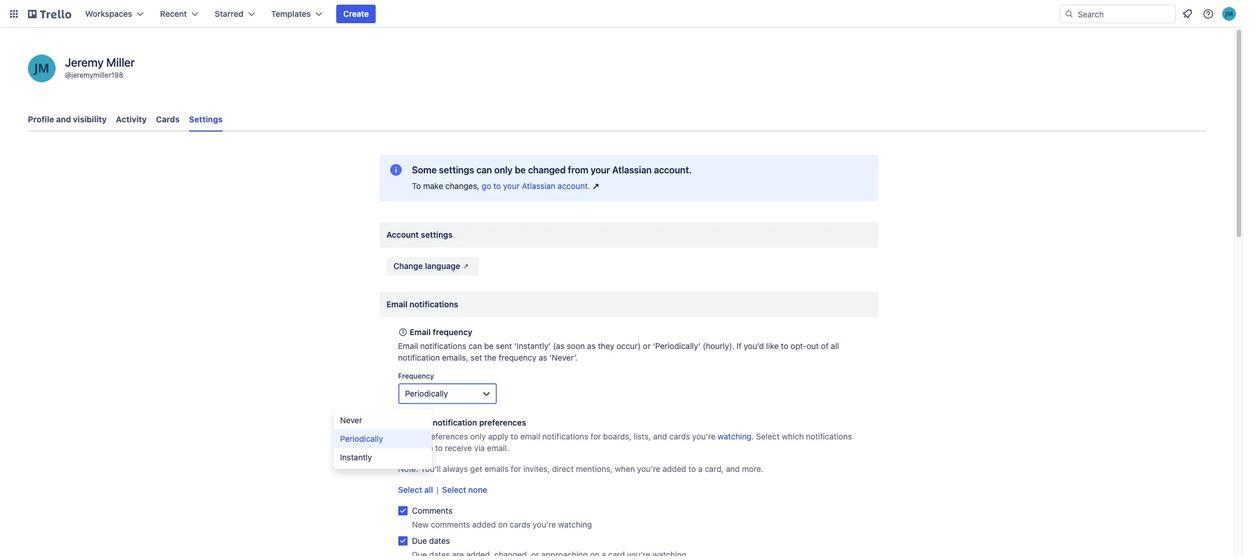 Task type: locate. For each thing, give the bounding box(es) containing it.
0 horizontal spatial watching
[[558, 520, 592, 530]]

'periodically'
[[653, 341, 701, 351]]

notifications up the email frequency
[[410, 299, 459, 309]]

0 vertical spatial all
[[831, 341, 840, 351]]

added left a
[[663, 464, 687, 474]]

make
[[423, 181, 443, 191]]

like
[[767, 341, 779, 351], [421, 443, 433, 453]]

jeremy miller (jeremymiller198) image left @
[[28, 55, 56, 82]]

some
[[412, 165, 437, 175]]

can for settings
[[477, 165, 492, 175]]

create button
[[337, 5, 376, 23]]

to left the opt-
[[781, 341, 789, 351]]

change
[[394, 261, 423, 271]]

watching up more.
[[718, 432, 752, 442]]

1 horizontal spatial like
[[767, 341, 779, 351]]

notifications right which
[[806, 432, 853, 442]]

0 horizontal spatial select
[[398, 485, 422, 495]]

notifications inside . select which notifications you'd like to receive via email.
[[806, 432, 853, 442]]

select down "note:"
[[398, 485, 422, 495]]

0 vertical spatial settings
[[439, 165, 474, 175]]

if
[[737, 341, 742, 351]]

1 horizontal spatial jeremy miller (jeremymiller198) image
[[1223, 7, 1237, 21]]

notifications
[[410, 299, 459, 309], [420, 341, 467, 351], [543, 432, 589, 442], [806, 432, 853, 442]]

jeremy miller (jeremymiller198) image right open information menu 'icon'
[[1223, 7, 1237, 21]]

occur)
[[617, 341, 641, 351]]

1 vertical spatial preferences
[[424, 432, 468, 442]]

you're right 'on'
[[533, 520, 556, 530]]

can inside email notifications can be sent 'instantly' (as soon as they occur) or 'periodically' (hourly). if you'd like to opt-out of all notification emails, set the frequency as 'never'.
[[469, 341, 482, 351]]

0 vertical spatial like
[[767, 341, 779, 351]]

1 vertical spatial cards
[[510, 520, 531, 530]]

0 horizontal spatial like
[[421, 443, 433, 453]]

cards right lists,
[[670, 432, 690, 442]]

1 vertical spatial you'd
[[398, 443, 419, 453]]

1 horizontal spatial all
[[831, 341, 840, 351]]

to left email at the left bottom
[[511, 432, 519, 442]]

you're left watching link
[[693, 432, 716, 442]]

1 horizontal spatial added
[[663, 464, 687, 474]]

atlassian down changed
[[522, 181, 556, 191]]

frequency inside email notifications can be sent 'instantly' (as soon as they occur) or 'periodically' (hourly). if you'd like to opt-out of all notification emails, set the frequency as 'never'.
[[499, 353, 537, 363]]

1 vertical spatial like
[[421, 443, 433, 453]]

0 vertical spatial notification
[[398, 353, 440, 363]]

1 horizontal spatial watching
[[718, 432, 752, 442]]

account.
[[654, 165, 692, 175], [558, 181, 590, 191]]

0 horizontal spatial preferences
[[424, 432, 468, 442]]

can up go
[[477, 165, 492, 175]]

periodically up the instantly
[[340, 434, 383, 444]]

as left they
[[588, 341, 596, 351]]

lists,
[[634, 432, 651, 442]]

be up go to your atlassian account.
[[515, 165, 526, 175]]

0 horizontal spatial and
[[56, 114, 71, 124]]

changed
[[528, 165, 566, 175]]

email down change
[[387, 299, 408, 309]]

1 vertical spatial settings
[[421, 230, 453, 240]]

1 vertical spatial for
[[511, 464, 521, 474]]

0 vertical spatial atlassian
[[613, 165, 652, 175]]

1 horizontal spatial you'd
[[744, 341, 764, 351]]

atlassian right from
[[613, 165, 652, 175]]

like down these
[[421, 443, 433, 453]]

you're
[[693, 432, 716, 442], [638, 464, 661, 474], [533, 520, 556, 530]]

0 horizontal spatial periodically
[[340, 434, 383, 444]]

sent
[[496, 341, 512, 351]]

1 vertical spatial be
[[484, 341, 494, 351]]

preferences
[[479, 418, 527, 428], [424, 432, 468, 442]]

0 horizontal spatial be
[[484, 341, 494, 351]]

email
[[521, 432, 541, 442]]

to left 'receive'
[[435, 443, 443, 453]]

email up frequency
[[398, 341, 418, 351]]

cards
[[670, 432, 690, 442], [510, 520, 531, 530]]

starred button
[[208, 5, 262, 23]]

1 horizontal spatial cards
[[670, 432, 690, 442]]

you'll
[[421, 464, 441, 474]]

all
[[831, 341, 840, 351], [425, 485, 433, 495]]

to
[[412, 181, 421, 191]]

can up 'set'
[[469, 341, 482, 351]]

from
[[568, 165, 589, 175]]

via
[[474, 443, 485, 453]]

added left 'on'
[[473, 520, 496, 530]]

0 horizontal spatial you're
[[533, 520, 556, 530]]

preferences up apply
[[479, 418, 527, 428]]

email down email notifications
[[410, 327, 431, 337]]

due
[[412, 536, 427, 546]]

0 horizontal spatial you'd
[[398, 443, 419, 453]]

preferences up 'receive'
[[424, 432, 468, 442]]

apply
[[488, 432, 509, 442]]

when
[[615, 464, 635, 474]]

1 vertical spatial you're
[[638, 464, 661, 474]]

frequency
[[433, 327, 473, 337], [499, 353, 537, 363]]

email
[[387, 299, 408, 309], [410, 327, 431, 337], [398, 341, 418, 351], [410, 418, 431, 428]]

1 vertical spatial as
[[539, 353, 548, 363]]

@
[[65, 71, 71, 79]]

out
[[807, 341, 819, 351]]

none
[[469, 485, 488, 495]]

you'd
[[744, 341, 764, 351], [398, 443, 419, 453]]

new
[[412, 520, 429, 530]]

your right go
[[503, 181, 520, 191]]

0 vertical spatial you'd
[[744, 341, 764, 351]]

0 vertical spatial account.
[[654, 165, 692, 175]]

1 horizontal spatial your
[[591, 165, 610, 175]]

change language link
[[387, 257, 479, 276]]

2 vertical spatial and
[[726, 464, 740, 474]]

profile
[[28, 114, 54, 124]]

can for notifications
[[469, 341, 482, 351]]

frequency up emails, in the left of the page
[[433, 327, 473, 337]]

email up these
[[410, 418, 431, 428]]

workspaces button
[[78, 5, 151, 23]]

1 vertical spatial only
[[471, 432, 486, 442]]

1 vertical spatial all
[[425, 485, 433, 495]]

1 horizontal spatial you're
[[638, 464, 661, 474]]

|
[[437, 485, 439, 495]]

0 horizontal spatial added
[[473, 520, 496, 530]]

0 vertical spatial for
[[591, 432, 601, 442]]

settings up changes,
[[439, 165, 474, 175]]

1 horizontal spatial frequency
[[499, 353, 537, 363]]

invites,
[[524, 464, 550, 474]]

0 horizontal spatial atlassian
[[522, 181, 556, 191]]

1 horizontal spatial as
[[588, 341, 596, 351]]

like inside . select which notifications you'd like to receive via email.
[[421, 443, 433, 453]]

notification
[[398, 353, 440, 363], [433, 418, 477, 428]]

settings up language
[[421, 230, 453, 240]]

only up go to your atlassian account.
[[495, 165, 513, 175]]

watching down note: you'll always get emails for invites, direct mentions, when you're added to a card, and more.
[[558, 520, 592, 530]]

periodically down frequency
[[405, 389, 448, 399]]

0 vertical spatial can
[[477, 165, 492, 175]]

1 vertical spatial notification
[[433, 418, 477, 428]]

as down the 'instantly'
[[539, 353, 548, 363]]

only
[[495, 165, 513, 175], [471, 432, 486, 442]]

2 horizontal spatial you're
[[693, 432, 716, 442]]

2 horizontal spatial select
[[757, 432, 780, 442]]

note:
[[398, 464, 419, 474]]

for right emails
[[511, 464, 521, 474]]

1 vertical spatial account.
[[558, 181, 590, 191]]

can
[[477, 165, 492, 175], [469, 341, 482, 351]]

email notifications can be sent 'instantly' (as soon as they occur) or 'periodically' (hourly). if you'd like to opt-out of all notification emails, set the frequency as 'never'.
[[398, 341, 840, 363]]

and right profile
[[56, 114, 71, 124]]

cards
[[156, 114, 180, 124]]

0 horizontal spatial account.
[[558, 181, 590, 191]]

cards right 'on'
[[510, 520, 531, 530]]

only up via
[[471, 432, 486, 442]]

for left boards,
[[591, 432, 601, 442]]

0 horizontal spatial jeremy miller (jeremymiller198) image
[[28, 55, 56, 82]]

profile and visibility link
[[28, 109, 107, 130]]

0 vertical spatial your
[[591, 165, 610, 175]]

2 vertical spatial you're
[[533, 520, 556, 530]]

notification up frequency
[[398, 353, 440, 363]]

and right card,
[[726, 464, 740, 474]]

notifications down the email frequency
[[420, 341, 467, 351]]

you're right when
[[638, 464, 661, 474]]

0 horizontal spatial as
[[539, 353, 548, 363]]

be
[[515, 165, 526, 175], [484, 341, 494, 351]]

you'd right if
[[744, 341, 764, 351]]

0 horizontal spatial frequency
[[433, 327, 473, 337]]

. select which notifications you'd like to receive via email.
[[398, 432, 853, 453]]

card,
[[705, 464, 724, 474]]

sm image
[[461, 260, 472, 272]]

select right |
[[442, 485, 466, 495]]

email frequency
[[410, 327, 473, 337]]

1 vertical spatial your
[[503, 181, 520, 191]]

1 horizontal spatial select
[[442, 485, 466, 495]]

be up the
[[484, 341, 494, 351]]

your right from
[[591, 165, 610, 175]]

1 vertical spatial watching
[[558, 520, 592, 530]]

like left the opt-
[[767, 341, 779, 351]]

all left |
[[425, 485, 433, 495]]

0 vertical spatial and
[[56, 114, 71, 124]]

1 horizontal spatial periodically
[[405, 389, 448, 399]]

select right .
[[757, 432, 780, 442]]

for
[[591, 432, 601, 442], [511, 464, 521, 474]]

select none button
[[442, 484, 488, 496]]

select
[[757, 432, 780, 442], [398, 485, 422, 495], [442, 485, 466, 495]]

1 vertical spatial jeremy miller (jeremymiller198) image
[[28, 55, 56, 82]]

1 horizontal spatial preferences
[[479, 418, 527, 428]]

0 horizontal spatial your
[[503, 181, 520, 191]]

1 horizontal spatial atlassian
[[613, 165, 652, 175]]

email inside email notifications can be sent 'instantly' (as soon as they occur) or 'periodically' (hourly). if you'd like to opt-out of all notification emails, set the frequency as 'never'.
[[398, 341, 418, 351]]

you'd down these
[[398, 443, 419, 453]]

activity
[[116, 114, 147, 124]]

comments
[[431, 520, 470, 530]]

email for email notifications can be sent 'instantly' (as soon as they occur) or 'periodically' (hourly). if you'd like to opt-out of all notification emails, set the frequency as 'never'.
[[398, 341, 418, 351]]

frequency down sent
[[499, 353, 537, 363]]

1 vertical spatial and
[[654, 432, 667, 442]]

primary element
[[0, 0, 1244, 28]]

jeremy miller (jeremymiller198) image
[[1223, 7, 1237, 21], [28, 55, 56, 82]]

workspaces
[[85, 9, 132, 19]]

and inside profile and visibility link
[[56, 114, 71, 124]]

direct
[[552, 464, 574, 474]]

templates button
[[264, 5, 330, 23]]

added
[[663, 464, 687, 474], [473, 520, 496, 530]]

notification up 'receive'
[[433, 418, 477, 428]]

1 vertical spatial frequency
[[499, 353, 537, 363]]

and right lists,
[[654, 432, 667, 442]]

atlassian
[[613, 165, 652, 175], [522, 181, 556, 191]]

1 horizontal spatial be
[[515, 165, 526, 175]]

0 vertical spatial only
[[495, 165, 513, 175]]

you'd inside . select which notifications you'd like to receive via email.
[[398, 443, 419, 453]]

1 vertical spatial can
[[469, 341, 482, 351]]

email for email frequency
[[410, 327, 431, 337]]

all right of
[[831, 341, 840, 351]]

settings
[[439, 165, 474, 175], [421, 230, 453, 240]]

1 vertical spatial atlassian
[[522, 181, 556, 191]]



Task type: vqa. For each thing, say whether or not it's contained in the screenshot.
topmost Create from template… icon
no



Task type: describe. For each thing, give the bounding box(es) containing it.
1 horizontal spatial account.
[[654, 165, 692, 175]]

select all button
[[398, 484, 433, 496]]

go to your atlassian account.
[[482, 181, 590, 191]]

emails
[[485, 464, 509, 474]]

receive
[[445, 443, 472, 453]]

1 vertical spatial periodically
[[340, 434, 383, 444]]

of
[[822, 341, 829, 351]]

on
[[498, 520, 508, 530]]

0 notifications image
[[1181, 7, 1195, 21]]

never
[[340, 415, 362, 425]]

0 horizontal spatial cards
[[510, 520, 531, 530]]

mentions,
[[576, 464, 613, 474]]

the
[[485, 353, 497, 363]]

1 horizontal spatial and
[[654, 432, 667, 442]]

activity link
[[116, 109, 147, 130]]

recent button
[[153, 5, 206, 23]]

email.
[[487, 443, 509, 453]]

more.
[[743, 464, 764, 474]]

all inside email notifications can be sent 'instantly' (as soon as they occur) or 'periodically' (hourly). if you'd like to opt-out of all notification emails, set the frequency as 'never'.
[[831, 341, 840, 351]]

due dates
[[412, 536, 450, 546]]

or
[[643, 341, 651, 351]]

account settings
[[387, 230, 453, 240]]

profile and visibility
[[28, 114, 107, 124]]

starred
[[215, 9, 244, 19]]

visibility
[[73, 114, 107, 124]]

opt-
[[791, 341, 807, 351]]

notifications inside email notifications can be sent 'instantly' (as soon as they occur) or 'periodically' (hourly). if you'd like to opt-out of all notification emails, set the frequency as 'never'.
[[420, 341, 467, 351]]

be inside email notifications can be sent 'instantly' (as soon as they occur) or 'periodically' (hourly). if you'd like to opt-out of all notification emails, set the frequency as 'never'.
[[484, 341, 494, 351]]

1 vertical spatial added
[[473, 520, 496, 530]]

0 vertical spatial be
[[515, 165, 526, 175]]

changes,
[[446, 181, 480, 191]]

comments
[[412, 506, 453, 516]]

which
[[782, 432, 804, 442]]

frequency
[[398, 372, 434, 381]]

to right go
[[494, 181, 501, 191]]

cards link
[[156, 109, 180, 130]]

jeremymiller198
[[71, 71, 123, 79]]

back to home image
[[28, 5, 71, 23]]

open information menu image
[[1203, 8, 1215, 20]]

templates
[[271, 9, 311, 19]]

boards,
[[604, 432, 632, 442]]

a
[[699, 464, 703, 474]]

these preferences only apply to email notifications for boards, lists, and cards you're watching
[[398, 432, 752, 442]]

create
[[343, 9, 369, 19]]

1 horizontal spatial only
[[495, 165, 513, 175]]

settings for some
[[439, 165, 474, 175]]

0 vertical spatial frequency
[[433, 327, 473, 337]]

email notifications
[[387, 299, 459, 309]]

you'd inside email notifications can be sent 'instantly' (as soon as they occur) or 'periodically' (hourly). if you'd like to opt-out of all notification emails, set the frequency as 'never'.
[[744, 341, 764, 351]]

watching link
[[718, 432, 752, 442]]

search image
[[1065, 9, 1074, 19]]

0 vertical spatial jeremy miller (jeremymiller198) image
[[1223, 7, 1237, 21]]

note: you'll always get emails for invites, direct mentions, when you're added to a card, and more.
[[398, 464, 764, 474]]

email for email notifications
[[387, 299, 408, 309]]

jeremy miller @ jeremymiller198
[[65, 56, 135, 79]]

they
[[598, 341, 615, 351]]

to make changes,
[[412, 181, 482, 191]]

0 vertical spatial watching
[[718, 432, 752, 442]]

email for email notification preferences
[[410, 418, 431, 428]]

notification inside email notifications can be sent 'instantly' (as soon as they occur) or 'periodically' (hourly). if you'd like to opt-out of all notification emails, set the frequency as 'never'.
[[398, 353, 440, 363]]

0 horizontal spatial for
[[511, 464, 521, 474]]

some settings can only be changed from your atlassian account.
[[412, 165, 692, 175]]

settings
[[189, 114, 223, 124]]

0 horizontal spatial all
[[425, 485, 433, 495]]

like inside email notifications can be sent 'instantly' (as soon as they occur) or 'periodically' (hourly). if you'd like to opt-out of all notification emails, set the frequency as 'never'.
[[767, 341, 779, 351]]

language
[[425, 261, 461, 271]]

go
[[482, 181, 492, 191]]

instantly
[[340, 453, 372, 462]]

0 vertical spatial you're
[[693, 432, 716, 442]]

new comments added on cards you're watching
[[412, 520, 592, 530]]

dates
[[429, 536, 450, 546]]

change language
[[394, 261, 461, 271]]

soon
[[567, 341, 585, 351]]

these
[[398, 432, 421, 442]]

account
[[387, 230, 419, 240]]

set
[[471, 353, 482, 363]]

jeremy
[[65, 56, 104, 69]]

'instantly'
[[515, 341, 551, 351]]

switch to… image
[[8, 8, 20, 20]]

get
[[470, 464, 483, 474]]

'never'.
[[550, 353, 578, 363]]

to left a
[[689, 464, 696, 474]]

2 horizontal spatial and
[[726, 464, 740, 474]]

(hourly).
[[703, 341, 735, 351]]

0 horizontal spatial only
[[471, 432, 486, 442]]

select inside . select which notifications you'd like to receive via email.
[[757, 432, 780, 442]]

0 vertical spatial added
[[663, 464, 687, 474]]

Search field
[[1074, 5, 1176, 23]]

(as
[[553, 341, 565, 351]]

0 vertical spatial cards
[[670, 432, 690, 442]]

email notification preferences
[[410, 418, 527, 428]]

.
[[752, 432, 754, 442]]

emails,
[[442, 353, 469, 363]]

to inside email notifications can be sent 'instantly' (as soon as they occur) or 'periodically' (hourly). if you'd like to opt-out of all notification emails, set the frequency as 'never'.
[[781, 341, 789, 351]]

0 vertical spatial preferences
[[479, 418, 527, 428]]

go to your atlassian account. link
[[482, 180, 602, 192]]

to inside . select which notifications you'd like to receive via email.
[[435, 443, 443, 453]]

select all | select none
[[398, 485, 488, 495]]

miller
[[106, 56, 135, 69]]

notifications up direct on the left of page
[[543, 432, 589, 442]]

always
[[443, 464, 468, 474]]

0 vertical spatial periodically
[[405, 389, 448, 399]]

1 horizontal spatial for
[[591, 432, 601, 442]]

settings link
[[189, 109, 223, 132]]

settings for account
[[421, 230, 453, 240]]

0 vertical spatial as
[[588, 341, 596, 351]]



